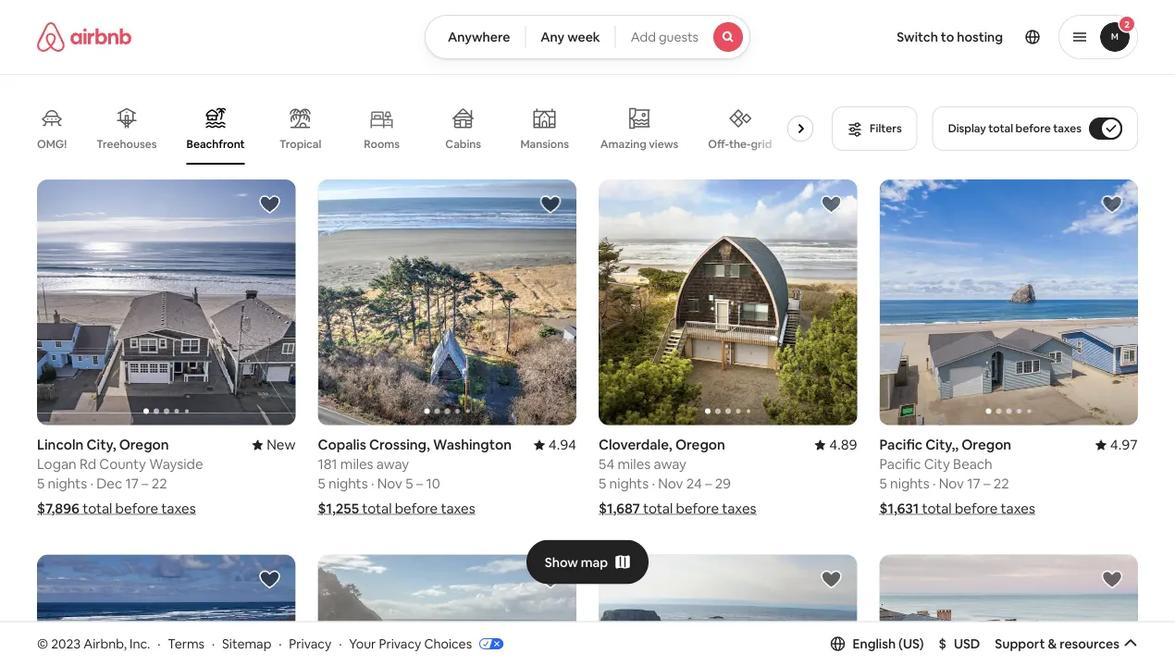 Task type: locate. For each thing, give the bounding box(es) containing it.
before inside button
[[1016, 121, 1051, 136]]

miles inside cloverdale, oregon 54 miles away 5 nights · nov 24 – 29 $1,687 total before taxes
[[618, 455, 651, 474]]

privacy
[[289, 636, 332, 652], [379, 636, 422, 652]]

add to wishlist: pacific city,, oregon image
[[1102, 193, 1124, 216]]

5 down 'logan'
[[37, 475, 45, 493]]

0 horizontal spatial privacy
[[289, 636, 332, 652]]

· left 24
[[652, 475, 655, 493]]

1 17 from the left
[[125, 475, 139, 493]]

2 nov from the left
[[658, 475, 684, 493]]

2 22 from the left
[[994, 475, 1010, 493]]

1 nov from the left
[[377, 475, 403, 493]]

1 – from the left
[[142, 475, 149, 493]]

total inside the lincoln city, oregon logan rd county wayside 5 nights · dec 17 – 22 $7,896 total before taxes
[[83, 500, 112, 518]]

before inside the lincoln city, oregon logan rd county wayside 5 nights · dec 17 – 22 $7,896 total before taxes
[[115, 500, 158, 518]]

your privacy choices
[[349, 636, 472, 652]]

$1,631
[[880, 500, 919, 518]]

miles inside copalis crossing, washington 181 miles away 5 nights · nov 5 – 10 $1,255 total before taxes
[[341, 455, 374, 474]]

1 horizontal spatial 17
[[968, 475, 981, 493]]

pacific left "city,,"
[[880, 436, 923, 454]]

usd
[[954, 636, 981, 652]]

copalis
[[318, 436, 366, 454]]

nights up "$1,255"
[[329, 475, 368, 493]]

1 horizontal spatial privacy
[[379, 636, 422, 652]]

before
[[1016, 121, 1051, 136], [115, 500, 158, 518], [395, 500, 438, 518], [676, 500, 719, 518], [955, 500, 998, 518]]

©
[[37, 636, 48, 652]]

total right $1,687
[[643, 500, 673, 518]]

any week button
[[525, 15, 616, 59]]

county
[[99, 455, 146, 474]]

5 left 10
[[406, 475, 413, 493]]

$1,687
[[599, 500, 640, 518]]

5 up $1,631
[[880, 475, 888, 493]]

4 nights from the left
[[891, 475, 930, 493]]

· right terms
[[212, 636, 215, 652]]

terms link
[[168, 636, 205, 652]]

4 5 from the left
[[599, 475, 607, 493]]

anywhere
[[448, 29, 510, 45]]

nights inside copalis crossing, washington 181 miles away 5 nights · nov 5 – 10 $1,255 total before taxes
[[329, 475, 368, 493]]

1 5 from the left
[[37, 475, 45, 493]]

nights up $1,631
[[891, 475, 930, 493]]

22
[[152, 475, 167, 493], [994, 475, 1010, 493]]

oregon inside the lincoln city, oregon logan rd county wayside 5 nights · dec 17 – 22 $7,896 total before taxes
[[119, 436, 169, 454]]

· left dec
[[90, 475, 93, 493]]

total
[[989, 121, 1014, 136], [83, 500, 112, 518], [362, 500, 392, 518], [643, 500, 673, 518], [922, 500, 952, 518]]

treehouses
[[97, 137, 157, 151]]

1 horizontal spatial 22
[[994, 475, 1010, 493]]

10
[[426, 475, 440, 493]]

oregon inside pacific city,, oregon pacific city beach 5 nights · nov 17 – 22 $1,631 total before taxes
[[962, 436, 1012, 454]]

away down the crossing,
[[377, 455, 409, 474]]

cloverdale, oregon 54 miles away 5 nights · nov 24 – 29 $1,687 total before taxes
[[599, 436, 757, 518]]

– right 24
[[705, 475, 712, 493]]

17 down county
[[125, 475, 139, 493]]

oregon up beach at bottom
[[962, 436, 1012, 454]]

english
[[853, 636, 896, 652]]

pacific left city
[[880, 455, 922, 474]]

5 5 from the left
[[880, 475, 888, 493]]

new
[[267, 436, 296, 454]]

nov left 24
[[658, 475, 684, 493]]

nights down 'logan'
[[48, 475, 87, 493]]

group
[[37, 93, 821, 165], [37, 180, 296, 425], [318, 180, 577, 425], [599, 180, 858, 425], [880, 180, 1139, 425], [37, 555, 296, 667], [318, 555, 577, 667], [599, 555, 858, 667], [880, 555, 1139, 667]]

miles down cloverdale,
[[618, 455, 651, 474]]

nov inside copalis crossing, washington 181 miles away 5 nights · nov 5 – 10 $1,255 total before taxes
[[377, 475, 403, 493]]

1 vertical spatial pacific
[[880, 455, 922, 474]]

4.97
[[1111, 436, 1139, 454]]

2
[[1125, 18, 1130, 30]]

5
[[37, 475, 45, 493], [318, 475, 326, 493], [406, 475, 413, 493], [599, 475, 607, 493], [880, 475, 888, 493]]

· inside cloverdale, oregon 54 miles away 5 nights · nov 24 – 29 $1,687 total before taxes
[[652, 475, 655, 493]]

pacific
[[880, 436, 923, 454], [880, 455, 922, 474]]

support & resources button
[[996, 636, 1139, 652]]

nov down city
[[939, 475, 965, 493]]

before down beach at bottom
[[955, 500, 998, 518]]

24
[[687, 475, 702, 493]]

181
[[318, 455, 337, 474]]

add guests button
[[615, 15, 751, 59]]

0 horizontal spatial nov
[[377, 475, 403, 493]]

privacy right your
[[379, 636, 422, 652]]

2 button
[[1059, 15, 1139, 59]]

– left 10
[[416, 475, 423, 493]]

miles down copalis in the left of the page
[[341, 455, 374, 474]]

2 nights from the left
[[329, 475, 368, 493]]

sitemap link
[[222, 636, 272, 652]]

dec
[[96, 475, 122, 493]]

0 horizontal spatial away
[[377, 455, 409, 474]]

1 horizontal spatial oregon
[[676, 436, 726, 454]]

oregon for pacific city,, oregon
[[962, 436, 1012, 454]]

nov for pacific city beach
[[939, 475, 965, 493]]

1 miles from the left
[[341, 455, 374, 474]]

· down the crossing,
[[371, 475, 374, 493]]

nights up $1,687
[[610, 475, 649, 493]]

sitemap
[[222, 636, 272, 652]]

city
[[925, 455, 951, 474]]

support
[[996, 636, 1046, 652]]

17 down beach at bottom
[[968, 475, 981, 493]]

nov for 181 miles away
[[377, 475, 403, 493]]

nights inside pacific city,, oregon pacific city beach 5 nights · nov 17 – 22 $1,631 total before taxes
[[891, 475, 930, 493]]

1 horizontal spatial away
[[654, 455, 687, 474]]

oregon up county
[[119, 436, 169, 454]]

2 away from the left
[[654, 455, 687, 474]]

3 – from the left
[[705, 475, 712, 493]]

add to wishlist: lincoln city, oregon image
[[1102, 569, 1124, 591]]

(us)
[[899, 636, 924, 652]]

– inside copalis crossing, washington 181 miles away 5 nights · nov 5 – 10 $1,255 total before taxes
[[416, 475, 423, 493]]

privacy left your
[[289, 636, 332, 652]]

before inside pacific city,, oregon pacific city beach 5 nights · nov 17 – 22 $1,631 total before taxes
[[955, 500, 998, 518]]

5 down 54
[[599, 475, 607, 493]]

2 horizontal spatial nov
[[939, 475, 965, 493]]

2 17 from the left
[[968, 475, 981, 493]]

total right the display
[[989, 121, 1014, 136]]

cabins
[[446, 137, 481, 151]]

1 oregon from the left
[[119, 436, 169, 454]]

before down dec
[[115, 500, 158, 518]]

2 – from the left
[[416, 475, 423, 493]]

5 inside cloverdale, oregon 54 miles away 5 nights · nov 24 – 29 $1,687 total before taxes
[[599, 475, 607, 493]]

5 down 181
[[318, 475, 326, 493]]

· inside the lincoln city, oregon logan rd county wayside 5 nights · dec 17 – 22 $7,896 total before taxes
[[90, 475, 93, 493]]

taxes inside cloverdale, oregon 54 miles away 5 nights · nov 24 – 29 $1,687 total before taxes
[[722, 500, 757, 518]]

2 oregon from the left
[[676, 436, 726, 454]]

0 horizontal spatial oregon
[[119, 436, 169, 454]]

add guests
[[631, 29, 699, 45]]

away
[[377, 455, 409, 474], [654, 455, 687, 474]]

add to wishlist: cloverdale, oregon image
[[821, 193, 843, 216]]

before right the display
[[1016, 121, 1051, 136]]

oregon
[[119, 436, 169, 454], [676, 436, 726, 454], [962, 436, 1012, 454]]

tropical
[[280, 137, 322, 151]]

17 inside the lincoln city, oregon logan rd county wayside 5 nights · dec 17 – 22 $7,896 total before taxes
[[125, 475, 139, 493]]

1 horizontal spatial nov
[[658, 475, 684, 493]]

– down beach at bottom
[[984, 475, 991, 493]]

pacific city,, oregon pacific city beach 5 nights · nov 17 – 22 $1,631 total before taxes
[[880, 436, 1036, 518]]

4.94 out of 5 average rating image
[[534, 436, 577, 454]]

total inside copalis crossing, washington 181 miles away 5 nights · nov 5 – 10 $1,255 total before taxes
[[362, 500, 392, 518]]

before down 10
[[395, 500, 438, 518]]

grid
[[751, 137, 772, 151]]

– inside cloverdale, oregon 54 miles away 5 nights · nov 24 – 29 $1,687 total before taxes
[[705, 475, 712, 493]]

1 horizontal spatial miles
[[618, 455, 651, 474]]

0 horizontal spatial 17
[[125, 475, 139, 493]]

3 nov from the left
[[939, 475, 965, 493]]

taxes
[[1054, 121, 1082, 136], [161, 500, 196, 518], [441, 500, 476, 518], [722, 500, 757, 518], [1001, 500, 1036, 518]]

· inside pacific city,, oregon pacific city beach 5 nights · nov 17 – 22 $1,631 total before taxes
[[933, 475, 936, 493]]

nights inside the lincoln city, oregon logan rd county wayside 5 nights · dec 17 – 22 $7,896 total before taxes
[[48, 475, 87, 493]]

3 nights from the left
[[610, 475, 649, 493]]

total inside button
[[989, 121, 1014, 136]]

total right $1,631
[[922, 500, 952, 518]]

support & resources
[[996, 636, 1120, 652]]

map
[[581, 554, 608, 571]]

away inside copalis crossing, washington 181 miles away 5 nights · nov 5 – 10 $1,255 total before taxes
[[377, 455, 409, 474]]

mansions
[[521, 137, 569, 151]]

4.97 out of 5 average rating image
[[1096, 436, 1139, 454]]

– down county
[[142, 475, 149, 493]]

0 horizontal spatial 22
[[152, 475, 167, 493]]

2 horizontal spatial oregon
[[962, 436, 1012, 454]]

None search field
[[425, 15, 751, 59]]

display
[[949, 121, 987, 136]]

wayside
[[149, 455, 203, 474]]

0 horizontal spatial miles
[[341, 455, 374, 474]]

total inside cloverdale, oregon 54 miles away 5 nights · nov 24 – 29 $1,687 total before taxes
[[643, 500, 673, 518]]

nov inside pacific city,, oregon pacific city beach 5 nights · nov 17 – 22 $1,631 total before taxes
[[939, 475, 965, 493]]

5 inside pacific city,, oregon pacific city beach 5 nights · nov 17 – 22 $1,631 total before taxes
[[880, 475, 888, 493]]

1 22 from the left
[[152, 475, 167, 493]]

taxes inside pacific city,, oregon pacific city beach 5 nights · nov 17 – 22 $1,631 total before taxes
[[1001, 500, 1036, 518]]

privacy link
[[289, 636, 332, 652]]

hosting
[[957, 29, 1004, 45]]

total down dec
[[83, 500, 112, 518]]

oregon up 24
[[676, 436, 726, 454]]

oregon inside cloverdale, oregon 54 miles away 5 nights · nov 24 – 29 $1,687 total before taxes
[[676, 436, 726, 454]]

2 miles from the left
[[618, 455, 651, 474]]

0 vertical spatial pacific
[[880, 436, 923, 454]]

· down city
[[933, 475, 936, 493]]

terms
[[168, 636, 205, 652]]

4.89 out of 5 average rating image
[[815, 436, 858, 454]]

before down 24
[[676, 500, 719, 518]]

filters button
[[832, 106, 918, 151]]

4 – from the left
[[984, 475, 991, 493]]

your privacy choices link
[[349, 636, 504, 654]]

away up 24
[[654, 455, 687, 474]]

·
[[90, 475, 93, 493], [371, 475, 374, 493], [652, 475, 655, 493], [933, 475, 936, 493], [158, 636, 161, 652], [212, 636, 215, 652], [279, 636, 282, 652], [339, 636, 342, 652]]

nights
[[48, 475, 87, 493], [329, 475, 368, 493], [610, 475, 649, 493], [891, 475, 930, 493]]

the-
[[729, 137, 751, 151]]

1 nights from the left
[[48, 475, 87, 493]]

1 away from the left
[[377, 455, 409, 474]]

omg!
[[37, 137, 67, 151]]

total right "$1,255"
[[362, 500, 392, 518]]

nov
[[377, 475, 403, 493], [658, 475, 684, 493], [939, 475, 965, 493]]

22 inside the lincoln city, oregon logan rd county wayside 5 nights · dec 17 – 22 $7,896 total before taxes
[[152, 475, 167, 493]]

add
[[631, 29, 656, 45]]

–
[[142, 475, 149, 493], [416, 475, 423, 493], [705, 475, 712, 493], [984, 475, 991, 493]]

filters
[[870, 121, 902, 136]]

add to wishlist: lincoln city, oregon image
[[259, 193, 281, 216]]

english (us) button
[[831, 636, 924, 652]]

– inside the lincoln city, oregon logan rd county wayside 5 nights · dec 17 – 22 $7,896 total before taxes
[[142, 475, 149, 493]]

english (us)
[[853, 636, 924, 652]]

3 oregon from the left
[[962, 436, 1012, 454]]

nov down the crossing,
[[377, 475, 403, 493]]



Task type: describe. For each thing, give the bounding box(es) containing it.
copalis crossing, washington 181 miles away 5 nights · nov 5 – 10 $1,255 total before taxes
[[318, 436, 512, 518]]

1 pacific from the top
[[880, 436, 923, 454]]

2 5 from the left
[[318, 475, 326, 493]]

any
[[541, 29, 565, 45]]

beach
[[954, 455, 993, 474]]

city,,
[[926, 436, 959, 454]]

2 pacific from the top
[[880, 455, 922, 474]]

logan
[[37, 455, 76, 474]]

4.94
[[549, 436, 577, 454]]

© 2023 airbnb, inc. ·
[[37, 636, 161, 652]]

taxes inside the lincoln city, oregon logan rd county wayside 5 nights · dec 17 – 22 $7,896 total before taxes
[[161, 500, 196, 518]]

resources
[[1060, 636, 1120, 652]]

· inside copalis crossing, washington 181 miles away 5 nights · nov 5 – 10 $1,255 total before taxes
[[371, 475, 374, 493]]

3 5 from the left
[[406, 475, 413, 493]]

views
[[649, 137, 679, 151]]

amazing
[[601, 137, 647, 151]]

taxes inside copalis crossing, washington 181 miles away 5 nights · nov 5 – 10 $1,255 total before taxes
[[441, 500, 476, 518]]

taxes inside "display total before taxes" button
[[1054, 121, 1082, 136]]

add to wishlist: bandon, oregon image
[[821, 569, 843, 591]]

to
[[941, 29, 955, 45]]

amazing views
[[601, 137, 679, 151]]

rooms
[[364, 137, 400, 151]]

display total before taxes
[[949, 121, 1082, 136]]

before inside cloverdale, oregon 54 miles away 5 nights · nov 24 – 29 $1,687 total before taxes
[[676, 500, 719, 518]]

· left the privacy link
[[279, 636, 282, 652]]

show map
[[545, 554, 608, 571]]

your
[[349, 636, 376, 652]]

washington
[[433, 436, 512, 454]]

away inside cloverdale, oregon 54 miles away 5 nights · nov 24 – 29 $1,687 total before taxes
[[654, 455, 687, 474]]

$7,896
[[37, 500, 80, 518]]

total inside pacific city,, oregon pacific city beach 5 nights · nov 17 – 22 $1,631 total before taxes
[[922, 500, 952, 518]]

$ usd
[[939, 636, 981, 652]]

beachfront
[[187, 137, 245, 151]]

54
[[599, 455, 615, 474]]

switch to hosting link
[[886, 18, 1015, 56]]

profile element
[[773, 0, 1139, 74]]

switch
[[897, 29, 939, 45]]

inc.
[[130, 636, 150, 652]]

airbnb,
[[84, 636, 127, 652]]

group containing amazing views
[[37, 93, 821, 165]]

nights inside cloverdale, oregon 54 miles away 5 nights · nov 24 – 29 $1,687 total before taxes
[[610, 475, 649, 493]]

oregon for lincoln city, oregon
[[119, 436, 169, 454]]

$1,255
[[318, 500, 359, 518]]

off-
[[708, 137, 729, 151]]

$
[[939, 636, 947, 652]]

22 inside pacific city,, oregon pacific city beach 5 nights · nov 17 – 22 $1,631 total before taxes
[[994, 475, 1010, 493]]

choices
[[424, 636, 472, 652]]

· right the inc.
[[158, 636, 161, 652]]

5 inside the lincoln city, oregon logan rd county wayside 5 nights · dec 17 – 22 $7,896 total before taxes
[[37, 475, 45, 493]]

crossing,
[[369, 436, 430, 454]]

17 inside pacific city,, oregon pacific city beach 5 nights · nov 17 – 22 $1,631 total before taxes
[[968, 475, 981, 493]]

none search field containing anywhere
[[425, 15, 751, 59]]

any week
[[541, 29, 601, 45]]

lincoln city, oregon logan rd county wayside 5 nights · dec 17 – 22 $7,896 total before taxes
[[37, 436, 203, 518]]

new place to stay image
[[252, 436, 296, 454]]

off-the-grid
[[708, 137, 772, 151]]

add to wishlist: westport, washington image
[[259, 569, 281, 591]]

guests
[[659, 29, 699, 45]]

anywhere button
[[425, 15, 526, 59]]

show
[[545, 554, 578, 571]]

before inside copalis crossing, washington 181 miles away 5 nights · nov 5 – 10 $1,255 total before taxes
[[395, 500, 438, 518]]

display total before taxes button
[[933, 106, 1139, 151]]

2 privacy from the left
[[379, 636, 422, 652]]

4.89
[[830, 436, 858, 454]]

&
[[1048, 636, 1057, 652]]

lincoln
[[37, 436, 84, 454]]

1 privacy from the left
[[289, 636, 332, 652]]

add to wishlist: copalis crossing, washington image
[[540, 193, 562, 216]]

rd
[[80, 455, 96, 474]]

show map button
[[527, 540, 649, 585]]

29
[[715, 475, 731, 493]]

· left your
[[339, 636, 342, 652]]

nov inside cloverdale, oregon 54 miles away 5 nights · nov 24 – 29 $1,687 total before taxes
[[658, 475, 684, 493]]

switch to hosting
[[897, 29, 1004, 45]]

2023
[[51, 636, 81, 652]]

– inside pacific city,, oregon pacific city beach 5 nights · nov 17 – 22 $1,631 total before taxes
[[984, 475, 991, 493]]

cloverdale,
[[599, 436, 673, 454]]

city,
[[87, 436, 116, 454]]

week
[[568, 29, 601, 45]]

add to wishlist: neskowin, oregon image
[[540, 569, 562, 591]]

terms · sitemap · privacy ·
[[168, 636, 342, 652]]



Task type: vqa. For each thing, say whether or not it's contained in the screenshot.
10
yes



